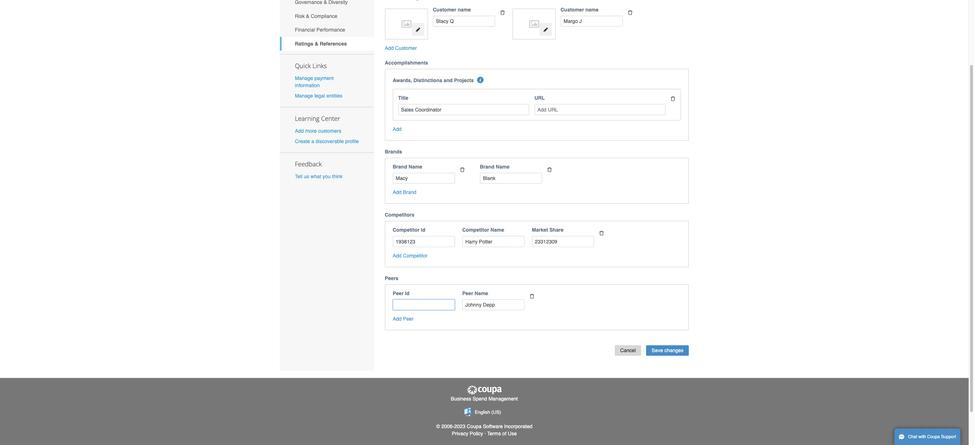 Task type: vqa. For each thing, say whether or not it's contained in the screenshot.
the Edit Section 'link' in the right of the page
no



Task type: locate. For each thing, give the bounding box(es) containing it.
performance
[[317, 27, 345, 33]]

name for first customer name text box from the right
[[586, 7, 599, 12]]

customers
[[318, 128, 341, 134]]

1 vertical spatial &
[[315, 41, 319, 47]]

change image image for logo corresponding to first customer name text box from the right
[[544, 27, 549, 32]]

add up competitors on the left of the page
[[393, 190, 402, 195]]

coupa right with at the bottom right
[[928, 435, 941, 440]]

peers
[[385, 276, 399, 281]]

0 vertical spatial id
[[421, 227, 426, 233]]

create
[[295, 139, 310, 144]]

1 horizontal spatial logo image
[[517, 12, 552, 36]]

manage up information
[[295, 75, 313, 81]]

id up competitor id text field
[[421, 227, 426, 233]]

customer
[[433, 7, 457, 12], [561, 7, 584, 12], [395, 45, 417, 51]]

ratings & references
[[295, 41, 347, 47]]

software
[[483, 424, 503, 430]]

&
[[306, 13, 310, 19], [315, 41, 319, 47]]

1 brand name from the left
[[393, 164, 423, 170]]

2 logo image from the left
[[517, 12, 552, 36]]

0 horizontal spatial customer name
[[433, 7, 471, 12]]

0 horizontal spatial customer name text field
[[433, 16, 495, 27]]

2 customer name from the left
[[561, 7, 599, 12]]

1 change image image from the left
[[416, 27, 421, 32]]

id for competitor id
[[421, 227, 426, 233]]

0 horizontal spatial customer
[[395, 45, 417, 51]]

support
[[942, 435, 957, 440]]

brand down brands
[[393, 164, 407, 170]]

1 horizontal spatial brand name
[[480, 164, 510, 170]]

0 vertical spatial coupa
[[467, 424, 482, 430]]

name up brand name text box
[[496, 164, 510, 170]]

center
[[321, 114, 340, 123]]

0 vertical spatial &
[[306, 13, 310, 19]]

& right the risk
[[306, 13, 310, 19]]

competitor for competitor name
[[463, 227, 489, 233]]

2 horizontal spatial customer
[[561, 7, 584, 12]]

coupa
[[467, 424, 482, 430], [928, 435, 941, 440]]

Competitor Id text field
[[393, 236, 455, 247]]

privacy
[[452, 431, 469, 437]]

id for peer id
[[405, 291, 410, 297]]

name
[[458, 7, 471, 12], [586, 7, 599, 12]]

1 manage from the top
[[295, 75, 313, 81]]

0 horizontal spatial change image image
[[416, 27, 421, 32]]

what
[[311, 174, 321, 180]]

changes
[[665, 348, 684, 354]]

2 change image image from the left
[[544, 27, 549, 32]]

& for risk
[[306, 13, 310, 19]]

coupa supplier portal image
[[467, 386, 503, 396]]

add down peer id
[[393, 316, 402, 322]]

logo image
[[389, 12, 424, 36], [517, 12, 552, 36]]

add more customers
[[295, 128, 341, 134]]

peer for peer name
[[463, 291, 474, 297]]

logo image for first customer name text box from the right
[[517, 12, 552, 36]]

coupa up policy
[[467, 424, 482, 430]]

0 vertical spatial manage
[[295, 75, 313, 81]]

think
[[332, 174, 343, 180]]

market share
[[532, 227, 564, 233]]

brand name
[[393, 164, 423, 170], [480, 164, 510, 170]]

manage
[[295, 75, 313, 81], [295, 93, 313, 99]]

customer name
[[433, 7, 471, 12], [561, 7, 599, 12]]

add up brands
[[393, 126, 402, 132]]

manage legal entities
[[295, 93, 343, 99]]

english
[[475, 410, 490, 416]]

customer for first customer name text box from the right
[[561, 7, 584, 12]]

manage payment information
[[295, 75, 334, 88]]

ratings
[[295, 41, 314, 47]]

0 horizontal spatial logo image
[[389, 12, 424, 36]]

1 logo image from the left
[[389, 12, 424, 36]]

2023
[[455, 424, 466, 430]]

1 horizontal spatial customer
[[433, 7, 457, 12]]

add up accomplishments
[[385, 45, 394, 51]]

add more customers link
[[295, 128, 341, 134]]

quick
[[295, 61, 311, 70]]

name up brand name text field
[[409, 164, 423, 170]]

2 customer name text field from the left
[[561, 16, 623, 27]]

1 vertical spatial id
[[405, 291, 410, 297]]

1 horizontal spatial coupa
[[928, 435, 941, 440]]

id up peer id text box
[[405, 291, 410, 297]]

additional information image
[[477, 77, 484, 83]]

1 horizontal spatial &
[[315, 41, 319, 47]]

1 customer name from the left
[[433, 7, 471, 12]]

projects
[[454, 78, 474, 83]]

competitor id
[[393, 227, 426, 233]]

logo image for first customer name text box from left
[[389, 12, 424, 36]]

name up competitor name text box
[[491, 227, 504, 233]]

a
[[312, 139, 314, 144]]

tell
[[295, 174, 303, 180]]

add up peers
[[393, 253, 402, 259]]

2 brand name from the left
[[480, 164, 510, 170]]

name
[[409, 164, 423, 170], [496, 164, 510, 170], [491, 227, 504, 233], [475, 291, 489, 297]]

manage down information
[[295, 93, 313, 99]]

management
[[489, 397, 518, 402]]

2 name from the left
[[586, 7, 599, 12]]

of
[[503, 431, 507, 437]]

create a discoverable profile link
[[295, 139, 359, 144]]

peer up peer name "text box"
[[463, 291, 474, 297]]

competitor inside button
[[403, 253, 428, 259]]

name for first customer name text box from left
[[458, 7, 471, 12]]

0 horizontal spatial coupa
[[467, 424, 482, 430]]

peer name
[[463, 291, 489, 297]]

Customer name text field
[[433, 16, 495, 27], [561, 16, 623, 27]]

brand
[[393, 164, 407, 170], [480, 164, 495, 170], [403, 190, 417, 195]]

peer
[[393, 291, 404, 297], [463, 291, 474, 297], [403, 316, 414, 322]]

1 name from the left
[[458, 7, 471, 12]]

cancel
[[621, 348, 636, 354]]

URL text field
[[535, 104, 666, 115]]

1 horizontal spatial change image image
[[544, 27, 549, 32]]

1 customer name text field from the left
[[433, 16, 495, 27]]

chat
[[909, 435, 918, 440]]

competitor down competitors on the left of the page
[[393, 227, 420, 233]]

1 vertical spatial manage
[[295, 93, 313, 99]]

brand for brand name text box
[[480, 164, 495, 170]]

Competitor Name text field
[[463, 236, 525, 247]]

incorporated
[[505, 424, 533, 430]]

brand name for brand name text field
[[393, 164, 423, 170]]

1 horizontal spatial id
[[421, 227, 426, 233]]

url
[[535, 95, 545, 101]]

0 horizontal spatial name
[[458, 7, 471, 12]]

us
[[304, 174, 309, 180]]

brand name up brand name text field
[[393, 164, 423, 170]]

brand for brand name text field
[[393, 164, 407, 170]]

customer name for first customer name text box from the right
[[561, 7, 599, 12]]

Market Share text field
[[532, 236, 594, 247]]

& right ratings
[[315, 41, 319, 47]]

change image image
[[416, 27, 421, 32], [544, 27, 549, 32]]

save changes button
[[647, 346, 689, 356]]

competitor
[[393, 227, 420, 233], [463, 227, 489, 233], [403, 253, 428, 259]]

brand up brand name text box
[[480, 164, 495, 170]]

name up peer name "text box"
[[475, 291, 489, 297]]

awards,
[[393, 78, 412, 83]]

create a discoverable profile
[[295, 139, 359, 144]]

2 manage from the top
[[295, 93, 313, 99]]

competitor down competitor id text field
[[403, 253, 428, 259]]

peer down peers
[[393, 291, 404, 297]]

name for competitor name text box
[[491, 227, 504, 233]]

peer down peer id text box
[[403, 316, 414, 322]]

competitor up competitor name text box
[[463, 227, 489, 233]]

manage payment information link
[[295, 75, 334, 88]]

peer inside button
[[403, 316, 414, 322]]

terms
[[488, 431, 501, 437]]

add up create
[[295, 128, 304, 134]]

1 horizontal spatial customer name
[[561, 7, 599, 12]]

1 vertical spatial coupa
[[928, 435, 941, 440]]

0 horizontal spatial &
[[306, 13, 310, 19]]

add inside 'button'
[[385, 45, 394, 51]]

brand down brand name text field
[[403, 190, 417, 195]]

Brand Name text field
[[393, 173, 455, 184]]

Peer Id text field
[[393, 300, 455, 311]]

risk & compliance
[[295, 13, 338, 19]]

brand name up brand name text box
[[480, 164, 510, 170]]

0 horizontal spatial brand name
[[393, 164, 423, 170]]

1 horizontal spatial customer name text field
[[561, 16, 623, 27]]

information
[[295, 82, 320, 88]]

0 horizontal spatial id
[[405, 291, 410, 297]]

manage inside manage payment information
[[295, 75, 313, 81]]

1 horizontal spatial name
[[586, 7, 599, 12]]

add competitor
[[393, 253, 428, 259]]

links
[[313, 61, 327, 70]]

brand name for brand name text box
[[480, 164, 510, 170]]

name for brand name text box
[[496, 164, 510, 170]]

name for brand name text field
[[409, 164, 423, 170]]

id
[[421, 227, 426, 233], [405, 291, 410, 297]]



Task type: describe. For each thing, give the bounding box(es) containing it.
Brand Name text field
[[480, 173, 542, 184]]

financial
[[295, 27, 315, 33]]

brands
[[385, 149, 402, 155]]

add for add peer
[[393, 316, 402, 322]]

english (us)
[[475, 410, 501, 416]]

competitors
[[385, 212, 415, 218]]

policy
[[470, 431, 483, 437]]

ratings & references link
[[280, 37, 374, 51]]

add brand
[[393, 190, 417, 195]]

customer name for first customer name text box from left
[[433, 7, 471, 12]]

business
[[451, 397, 472, 402]]

competitor for competitor id
[[393, 227, 420, 233]]

title
[[398, 95, 409, 101]]

business spend management
[[451, 397, 518, 402]]

distinctions
[[414, 78, 443, 83]]

peer for peer id
[[393, 291, 404, 297]]

save
[[652, 348, 664, 354]]

(us)
[[492, 410, 501, 416]]

compliance
[[311, 13, 338, 19]]

manage legal entities link
[[295, 93, 343, 99]]

more
[[305, 128, 317, 134]]

use
[[508, 431, 517, 437]]

financial performance link
[[280, 23, 374, 37]]

manage for manage legal entities
[[295, 93, 313, 99]]

accomplishments
[[385, 60, 428, 66]]

terms of use link
[[488, 431, 517, 437]]

name for peer name "text box"
[[475, 291, 489, 297]]

save changes
[[652, 348, 684, 354]]

add customer button
[[385, 45, 417, 52]]

brand inside button
[[403, 190, 417, 195]]

terms of use
[[488, 431, 517, 437]]

entities
[[327, 93, 343, 99]]

add customer
[[385, 45, 417, 51]]

learning center
[[295, 114, 340, 123]]

add for add brand
[[393, 190, 402, 195]]

tell us what you think button
[[295, 173, 343, 180]]

you
[[323, 174, 331, 180]]

add peer button
[[393, 316, 414, 323]]

financial performance
[[295, 27, 345, 33]]

risk
[[295, 13, 305, 19]]

feedback
[[295, 160, 322, 168]]

© 2006-2023 coupa software incorporated
[[437, 424, 533, 430]]

and
[[444, 78, 453, 83]]

add for add more customers
[[295, 128, 304, 134]]

market
[[532, 227, 548, 233]]

additional information image
[[415, 0, 421, 0]]

chat with coupa support button
[[895, 429, 961, 446]]

Title text field
[[398, 104, 529, 115]]

with
[[919, 435, 927, 440]]

peer id
[[393, 291, 410, 297]]

references
[[320, 41, 347, 47]]

2006-
[[442, 424, 455, 430]]

chat with coupa support
[[909, 435, 957, 440]]

manage for manage payment information
[[295, 75, 313, 81]]

profile
[[345, 139, 359, 144]]

add competitor button
[[393, 252, 428, 260]]

quick links
[[295, 61, 327, 70]]

©
[[437, 424, 440, 430]]

cancel link
[[615, 346, 642, 356]]

Peer Name text field
[[463, 300, 525, 311]]

add brand button
[[393, 189, 417, 196]]

payment
[[315, 75, 334, 81]]

change image image for logo related to first customer name text box from left
[[416, 27, 421, 32]]

privacy policy link
[[452, 431, 483, 437]]

add for add
[[393, 126, 402, 132]]

customer inside 'button'
[[395, 45, 417, 51]]

learning
[[295, 114, 320, 123]]

add for add customer
[[385, 45, 394, 51]]

add peer
[[393, 316, 414, 322]]

add button
[[393, 126, 402, 133]]

risk & compliance link
[[280, 9, 374, 23]]

privacy policy
[[452, 431, 483, 437]]

competitor name
[[463, 227, 504, 233]]

awards, distinctions and projects
[[393, 78, 474, 83]]

customer for first customer name text box from left
[[433, 7, 457, 12]]

coupa inside "button"
[[928, 435, 941, 440]]

tell us what you think
[[295, 174, 343, 180]]

& for ratings
[[315, 41, 319, 47]]

discoverable
[[316, 139, 344, 144]]

add for add competitor
[[393, 253, 402, 259]]

share
[[550, 227, 564, 233]]

spend
[[473, 397, 487, 402]]

legal
[[315, 93, 325, 99]]



